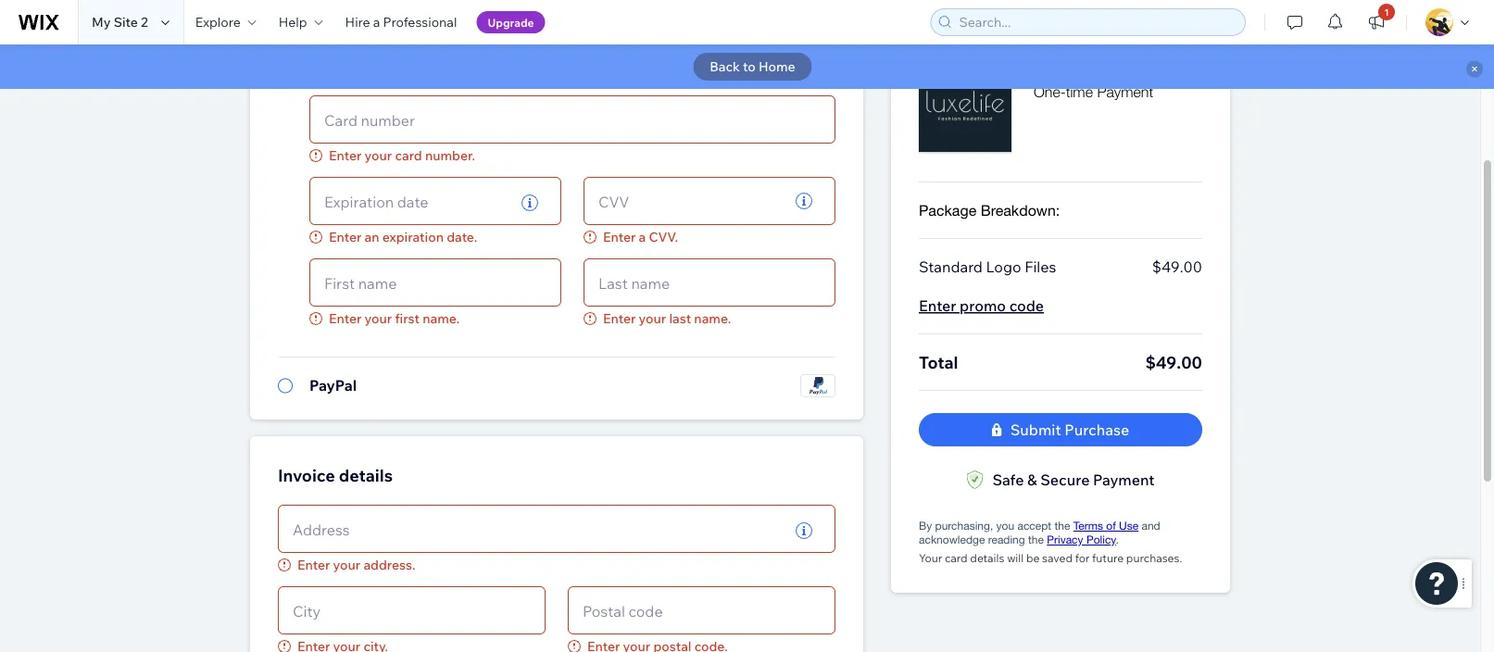Task type: locate. For each thing, give the bounding box(es) containing it.
standard
[[919, 258, 983, 276]]

your
[[365, 148, 392, 164], [365, 311, 392, 327], [639, 311, 666, 327], [333, 557, 361, 573]]

a left the cvv.
[[639, 229, 646, 245]]

name. right 'last'
[[694, 311, 731, 327]]

enter your first name.
[[329, 311, 460, 327]]

0 vertical spatial $49.00
[[1152, 258, 1202, 276]]

your left number.
[[365, 148, 392, 164]]

1 horizontal spatial the
[[1055, 520, 1070, 533]]

one-time payment
[[1034, 83, 1153, 101]]

home
[[759, 58, 795, 75]]

invoice details
[[278, 465, 393, 486]]

0 vertical spatial a
[[373, 14, 380, 30]]

payment up use
[[1093, 471, 1155, 490]]

&
[[1027, 471, 1037, 490]]

1 horizontal spatial card
[[945, 552, 968, 565]]

submit purchase button
[[919, 414, 1202, 447]]

reading
[[988, 534, 1025, 546]]

the
[[1055, 520, 1070, 533], [1028, 534, 1044, 546]]

terms of use link
[[1073, 520, 1139, 533]]

card down the acknowledge
[[945, 552, 968, 565]]

enter inside button
[[919, 297, 956, 315]]

payment right time
[[1097, 83, 1153, 101]]

enter an expiration date.
[[329, 229, 477, 245]]

your
[[919, 552, 942, 565]]

payment
[[1097, 83, 1153, 101], [1093, 471, 1155, 490]]

invoice
[[278, 465, 335, 486]]

0 vertical spatial the
[[1055, 520, 1070, 533]]

details
[[339, 465, 393, 486], [970, 552, 1004, 565]]

Last name text field
[[593, 260, 826, 306]]

privacy policy .
[[1047, 534, 1119, 546]]

card left number.
[[395, 148, 422, 164]]

promo
[[960, 297, 1006, 315]]

the up privacy
[[1055, 520, 1070, 533]]

0 horizontal spatial details
[[339, 465, 393, 486]]

the down accept
[[1028, 534, 1044, 546]]

1 horizontal spatial name.
[[694, 311, 731, 327]]

expiration
[[382, 229, 444, 245]]

to
[[743, 58, 756, 75]]

package breakdown:
[[919, 202, 1060, 219]]

0 horizontal spatial name.
[[423, 311, 460, 327]]

name.
[[423, 311, 460, 327], [694, 311, 731, 327]]

enter your address.
[[297, 557, 416, 573]]

1 vertical spatial a
[[639, 229, 646, 245]]

0 vertical spatial details
[[339, 465, 393, 486]]

first
[[395, 311, 420, 327]]

site
[[114, 14, 138, 30]]

a right the hire at the left top of the page
[[373, 14, 380, 30]]

your left first
[[365, 311, 392, 327]]

enter for enter an expiration date.
[[329, 229, 362, 245]]

1 vertical spatial details
[[970, 552, 1004, 565]]

back
[[710, 58, 740, 75]]

details right invoice
[[339, 465, 393, 486]]

enter for enter your card number.
[[329, 148, 362, 164]]

safe
[[992, 471, 1024, 490]]

be
[[1026, 552, 1040, 565]]

an
[[365, 229, 379, 245]]

name. right first
[[423, 311, 460, 327]]

1
[[1384, 6, 1389, 18]]

1 horizontal spatial a
[[639, 229, 646, 245]]

the inside and acknowledge reading the
[[1028, 534, 1044, 546]]

saved
[[1042, 552, 1073, 565]]

your left address.
[[333, 557, 361, 573]]

your for card
[[365, 148, 392, 164]]

professional
[[383, 14, 457, 30]]

upgrade
[[488, 15, 534, 29]]

package
[[919, 202, 976, 219]]

files
[[1025, 258, 1056, 276]]

None telephone field
[[319, 178, 508, 225]]

card
[[395, 148, 422, 164], [945, 552, 968, 565]]

enter for enter a cvv.
[[603, 229, 636, 245]]

by
[[919, 520, 932, 533]]

1 vertical spatial $49.00
[[1145, 352, 1202, 373]]

$49.00
[[1152, 258, 1202, 276], [1145, 352, 1202, 373]]

name. for enter your first name.
[[423, 311, 460, 327]]

1 vertical spatial the
[[1028, 534, 1044, 546]]

2 name. from the left
[[694, 311, 731, 327]]

my
[[92, 14, 111, 30]]

purchasing,
[[935, 520, 993, 533]]

hire a professional
[[345, 14, 457, 30]]

paypal
[[309, 377, 357, 395]]

0 horizontal spatial a
[[373, 14, 380, 30]]

0 vertical spatial payment
[[1097, 83, 1153, 101]]

purchase
[[1065, 421, 1129, 440]]

a for professional
[[373, 14, 380, 30]]

0 vertical spatial card
[[395, 148, 422, 164]]

enter
[[329, 148, 362, 164], [329, 229, 362, 245], [603, 229, 636, 245], [919, 297, 956, 315], [329, 311, 362, 327], [603, 311, 636, 327], [297, 557, 330, 573]]

enter a cvv.
[[603, 229, 678, 245]]

last
[[669, 311, 691, 327]]

0 horizontal spatial the
[[1028, 534, 1044, 546]]

back to home button
[[693, 53, 812, 81]]

your left 'last'
[[639, 311, 666, 327]]

a
[[373, 14, 380, 30], [639, 229, 646, 245]]

help button
[[267, 0, 334, 44]]

purchases.
[[1126, 552, 1182, 565]]

details down reading
[[970, 552, 1004, 565]]

1 name. from the left
[[423, 311, 460, 327]]



Task type: vqa. For each thing, say whether or not it's contained in the screenshot.
File related to Embed
no



Task type: describe. For each thing, give the bounding box(es) containing it.
one-
[[1034, 83, 1066, 101]]

explore
[[195, 14, 241, 30]]

enter your last name.
[[603, 311, 731, 327]]

submit purchase
[[1010, 421, 1129, 440]]

by purchasing, you accept the terms of use
[[919, 520, 1139, 533]]

your for last
[[639, 311, 666, 327]]

your for first
[[365, 311, 392, 327]]

a for cvv.
[[639, 229, 646, 245]]

2
[[141, 14, 148, 30]]

back to home alert
[[0, 44, 1494, 89]]

secure
[[1040, 471, 1090, 490]]

privacy policy link
[[1047, 534, 1116, 546]]

acknowledge
[[919, 534, 985, 546]]

use
[[1119, 520, 1139, 533]]

enter promo code button
[[919, 295, 1044, 317]]

1 button
[[1356, 0, 1397, 44]]

enter your card number.
[[329, 148, 475, 164]]

your for address.
[[333, 557, 361, 573]]

standard logo files
[[919, 258, 1056, 276]]

policy
[[1086, 534, 1116, 546]]

upgrade button
[[476, 11, 545, 33]]

time
[[1066, 83, 1093, 101]]

back to home
[[710, 58, 795, 75]]

hire
[[345, 14, 370, 30]]

Search... field
[[954, 9, 1239, 35]]

Postal code text field
[[577, 588, 826, 634]]

enter for enter promo code
[[919, 297, 956, 315]]

you
[[996, 520, 1014, 533]]

help
[[279, 14, 307, 30]]

and acknowledge reading the
[[919, 520, 1160, 546]]

my site 2
[[92, 14, 148, 30]]

safe & secure payment
[[992, 471, 1155, 490]]

1 vertical spatial card
[[945, 552, 968, 565]]

First name text field
[[319, 260, 552, 306]]

will
[[1007, 552, 1024, 565]]

accept
[[1017, 520, 1051, 533]]

0 horizontal spatial card
[[395, 148, 422, 164]]

City text field
[[287, 588, 536, 634]]

Address text field
[[287, 506, 782, 553]]

terms
[[1073, 520, 1103, 533]]

future
[[1092, 552, 1124, 565]]

enter for enter your last name.
[[603, 311, 636, 327]]

hire a professional link
[[334, 0, 468, 44]]

of
[[1106, 520, 1116, 533]]

privacy
[[1047, 534, 1083, 546]]

date.
[[447, 229, 477, 245]]

address.
[[363, 557, 416, 573]]

submit
[[1010, 421, 1061, 440]]

.
[[1116, 534, 1119, 546]]

number.
[[425, 148, 475, 164]]

breakdown:
[[981, 202, 1060, 219]]

1 horizontal spatial details
[[970, 552, 1004, 565]]

for
[[1075, 552, 1090, 565]]

and
[[1142, 520, 1160, 533]]

cvv.
[[649, 229, 678, 245]]

enter promo code
[[919, 297, 1044, 315]]

1 vertical spatial payment
[[1093, 471, 1155, 490]]

name. for enter your last name.
[[694, 311, 731, 327]]

$49.00 for standard logo files
[[1152, 258, 1202, 276]]

logo
[[986, 258, 1021, 276]]

code
[[1009, 297, 1044, 315]]

enter for enter your address.
[[297, 557, 330, 573]]

total
[[919, 352, 958, 373]]

your card details will be saved for future purchases.
[[919, 552, 1182, 565]]

$49.00 for total
[[1145, 352, 1202, 373]]

enter for enter your first name.
[[329, 311, 362, 327]]



